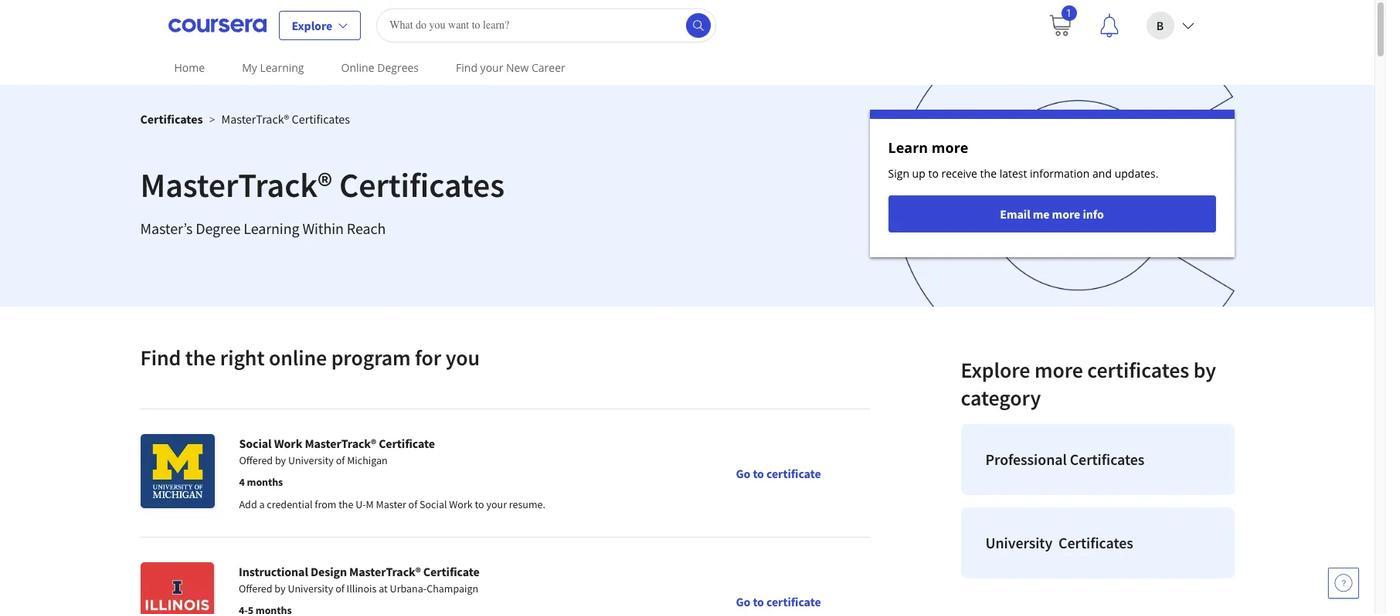 Task type: locate. For each thing, give the bounding box(es) containing it.
of for design
[[336, 582, 345, 596]]

go to certificate for instructional design mastertrack® certificate
[[736, 594, 821, 609]]

more
[[932, 138, 969, 157], [1052, 206, 1081, 222], [1035, 356, 1083, 384]]

certificate inside instructional design mastertrack® certificate offered by university of illinois at urbana-champaign
[[423, 564, 480, 580]]

1 vertical spatial more
[[1052, 206, 1081, 222]]

within
[[303, 219, 344, 238]]

the
[[981, 166, 997, 181], [185, 344, 216, 372], [339, 498, 354, 512]]

1 horizontal spatial the
[[339, 498, 354, 512]]

0 vertical spatial social
[[239, 436, 272, 451]]

0 vertical spatial your
[[480, 60, 504, 75]]

0 vertical spatial learning
[[260, 60, 304, 75]]

of
[[336, 454, 345, 468], [409, 498, 418, 512], [336, 582, 345, 596]]

more inside explore more certificates by category
[[1035, 356, 1083, 384]]

certificate
[[379, 436, 435, 451], [423, 564, 480, 580]]

university for design
[[288, 582, 333, 596]]

up
[[913, 166, 926, 181]]

the left right
[[185, 344, 216, 372]]

your inside find your new career link
[[480, 60, 504, 75]]

university of michigan image
[[140, 434, 214, 509]]

by
[[1194, 356, 1217, 384], [275, 454, 286, 468], [275, 582, 286, 596]]

social
[[239, 436, 272, 451], [420, 498, 447, 512]]

1 go from the top
[[736, 466, 751, 481]]

1 vertical spatial the
[[185, 344, 216, 372]]

the for to
[[981, 166, 997, 181]]

by right certificates
[[1194, 356, 1217, 384]]

master
[[376, 498, 406, 512]]

mastertrack® right '>' at the left top
[[222, 111, 289, 127]]

certificate up michigan
[[379, 436, 435, 451]]

1 vertical spatial go
[[736, 594, 751, 609]]

my
[[242, 60, 257, 75]]

explore button
[[279, 10, 361, 40]]

the left the latest
[[981, 166, 997, 181]]

1 vertical spatial by
[[275, 454, 286, 468]]

1 vertical spatial work
[[449, 498, 473, 512]]

of left michigan
[[336, 454, 345, 468]]

offered inside instructional design mastertrack® certificate offered by university of illinois at urbana-champaign
[[239, 582, 273, 596]]

1 horizontal spatial social
[[420, 498, 447, 512]]

mastertrack® up michigan
[[305, 436, 376, 451]]

from
[[315, 498, 336, 512]]

mastertrack® up at
[[349, 564, 421, 580]]

0 vertical spatial more
[[932, 138, 969, 157]]

career
[[532, 60, 566, 75]]

1 horizontal spatial explore
[[961, 356, 1031, 384]]

0 horizontal spatial social
[[239, 436, 272, 451]]

of right master
[[409, 498, 418, 512]]

0 horizontal spatial explore
[[292, 17, 333, 33]]

1 certificate from the top
[[767, 466, 821, 481]]

0 vertical spatial offered
[[239, 454, 273, 468]]

find for find your new career
[[456, 60, 478, 75]]

offered for social
[[239, 454, 273, 468]]

certificates
[[1088, 356, 1190, 384]]

go for instructional design mastertrack® certificate
[[736, 594, 751, 609]]

mastertrack® for >
[[222, 111, 289, 127]]

mastertrack® for design
[[349, 564, 421, 580]]

2 go from the top
[[736, 594, 751, 609]]

2 vertical spatial more
[[1035, 356, 1083, 384]]

mastertrack® inside social work mastertrack® certificate offered by university of michigan 4 months
[[305, 436, 376, 451]]

degree
[[196, 219, 241, 238]]

learning left within
[[244, 219, 299, 238]]

of down design
[[336, 582, 345, 596]]

mastertrack®
[[222, 111, 289, 127], [140, 164, 333, 206], [305, 436, 376, 451], [349, 564, 421, 580]]

learning right my at the top left
[[260, 60, 304, 75]]

learning
[[260, 60, 304, 75], [244, 219, 299, 238]]

1 vertical spatial university
[[986, 533, 1053, 553]]

0 vertical spatial by
[[1194, 356, 1217, 384]]

list
[[955, 418, 1241, 585]]

university inside social work mastertrack® certificate offered by university of michigan 4 months
[[288, 454, 334, 468]]

work up 'months'
[[274, 436, 302, 451]]

a
[[259, 498, 265, 512]]

0 vertical spatial find
[[456, 60, 478, 75]]

the inside learn more status
[[981, 166, 997, 181]]

champaign
[[427, 582, 479, 596]]

explore
[[292, 17, 333, 33], [961, 356, 1031, 384]]

more for learn
[[932, 138, 969, 157]]

certificates
[[140, 111, 203, 127], [292, 111, 350, 127], [339, 164, 505, 206], [1070, 450, 1145, 469]]

explore more certificates by category
[[961, 356, 1217, 412]]

by down instructional
[[275, 582, 286, 596]]

mastertrack® certificates link
[[222, 111, 350, 127]]

0 horizontal spatial work
[[274, 436, 302, 451]]

receive
[[942, 166, 978, 181]]

instructional
[[239, 564, 308, 580]]

0 vertical spatial of
[[336, 454, 345, 468]]

0 vertical spatial the
[[981, 166, 997, 181]]

learn more
[[888, 138, 969, 157]]

offered inside social work mastertrack® certificate offered by university of michigan 4 months
[[239, 454, 273, 468]]

you
[[446, 344, 480, 372]]

university for work
[[288, 454, 334, 468]]

by up 'months'
[[275, 454, 286, 468]]

offered for instructional
[[239, 582, 273, 596]]

your left new
[[480, 60, 504, 75]]

new
[[506, 60, 529, 75]]

mastertrack® inside instructional design mastertrack® certificate offered by university of illinois at urbana-champaign
[[349, 564, 421, 580]]

certificates > mastertrack® certificates
[[140, 111, 350, 127]]

2 vertical spatial the
[[339, 498, 354, 512]]

the left u-
[[339, 498, 354, 512]]

work
[[274, 436, 302, 451], [449, 498, 473, 512]]

social right master
[[420, 498, 447, 512]]

0 vertical spatial go to certificate
[[736, 466, 821, 481]]

my learning link
[[236, 50, 310, 85]]

0 vertical spatial university
[[288, 454, 334, 468]]

offered up 'months'
[[239, 454, 273, 468]]

1
[[1066, 5, 1072, 20]]

illinois
[[347, 582, 377, 596]]

None search field
[[377, 8, 717, 42]]

explore inside explore more certificates by category
[[961, 356, 1031, 384]]

explore for explore
[[292, 17, 333, 33]]

find
[[456, 60, 478, 75], [140, 344, 181, 372]]

1 vertical spatial certificate
[[423, 564, 480, 580]]

your left resume.
[[487, 498, 507, 512]]

go
[[736, 466, 751, 481], [736, 594, 751, 609]]

by for design
[[275, 582, 286, 596]]

by for work
[[275, 454, 286, 468]]

by inside social work mastertrack® certificate offered by university of michigan 4 months
[[275, 454, 286, 468]]

social up 'months'
[[239, 436, 272, 451]]

0 vertical spatial explore
[[292, 17, 333, 33]]

of inside instructional design mastertrack® certificate offered by university of illinois at urbana-champaign
[[336, 582, 345, 596]]

0 vertical spatial certificate
[[767, 466, 821, 481]]

by inside instructional design mastertrack® certificate offered by university of illinois at urbana-champaign
[[275, 582, 286, 596]]

certificate for design
[[423, 564, 480, 580]]

0 vertical spatial certificate
[[379, 436, 435, 451]]

2 certificate from the top
[[767, 594, 821, 609]]

2 vertical spatial of
[[336, 582, 345, 596]]

2 horizontal spatial the
[[981, 166, 997, 181]]

>
[[209, 112, 215, 127]]

reach
[[347, 219, 386, 238]]

2 vertical spatial by
[[275, 582, 286, 596]]

online
[[341, 60, 375, 75]]

add a credential from the u-m master of social work to your resume.
[[239, 498, 546, 512]]

m
[[366, 498, 374, 512]]

explore inside popup button
[[292, 17, 333, 33]]

university  certificates link
[[961, 508, 1235, 579]]

instructional design mastertrack® certificate offered by university of illinois at urbana-champaign
[[239, 564, 480, 596]]

1 vertical spatial social
[[420, 498, 447, 512]]

mastertrack® certificates
[[140, 164, 505, 206]]

master's degree learning within reach
[[140, 219, 386, 238]]

work left resume.
[[449, 498, 473, 512]]

1 vertical spatial certificate
[[767, 594, 821, 609]]

0 vertical spatial go
[[736, 466, 751, 481]]

go to certificate
[[736, 466, 821, 481], [736, 594, 821, 609]]

of inside social work mastertrack® certificate offered by university of michigan 4 months
[[336, 454, 345, 468]]

certificate inside social work mastertrack® certificate offered by university of michigan 4 months
[[379, 436, 435, 451]]

1 vertical spatial offered
[[239, 582, 273, 596]]

certificates inside professional certificates link
[[1070, 450, 1145, 469]]

university
[[288, 454, 334, 468], [986, 533, 1053, 553], [288, 582, 333, 596]]

list containing professional certificates
[[955, 418, 1241, 585]]

1 vertical spatial explore
[[961, 356, 1031, 384]]

2 vertical spatial university
[[288, 582, 333, 596]]

2 go to certificate from the top
[[736, 594, 821, 609]]

certificate up champaign
[[423, 564, 480, 580]]

university inside instructional design mastertrack® certificate offered by university of illinois at urbana-champaign
[[288, 582, 333, 596]]

university inside university  certificates link
[[986, 533, 1053, 553]]

your
[[480, 60, 504, 75], [487, 498, 507, 512]]

certificate
[[767, 466, 821, 481], [767, 594, 821, 609]]

email
[[1000, 206, 1031, 222]]

1 go to certificate from the top
[[736, 466, 821, 481]]

offered down instructional
[[239, 582, 273, 596]]

offered
[[239, 454, 273, 468], [239, 582, 273, 596]]

1 horizontal spatial find
[[456, 60, 478, 75]]

0 vertical spatial work
[[274, 436, 302, 451]]

to
[[929, 166, 939, 181], [753, 466, 764, 481], [475, 498, 484, 512], [753, 594, 764, 609]]

0 horizontal spatial find
[[140, 344, 181, 372]]

resume.
[[509, 498, 546, 512]]

1 vertical spatial go to certificate
[[736, 594, 821, 609]]

4
[[239, 475, 245, 489]]

certificates link
[[140, 111, 203, 127]]

1 vertical spatial find
[[140, 344, 181, 372]]



Task type: describe. For each thing, give the bounding box(es) containing it.
1 link
[[1035, 0, 1085, 50]]

the for credential
[[339, 498, 354, 512]]

go to certificate for social work mastertrack® certificate
[[736, 466, 821, 481]]

learn
[[888, 138, 928, 157]]

university of illinois at urbana-champaign image
[[140, 563, 214, 614]]

design
[[311, 564, 347, 580]]

b button
[[1134, 0, 1207, 50]]

1 vertical spatial your
[[487, 498, 507, 512]]

find for find the right online program for you
[[140, 344, 181, 372]]

email me more info button
[[888, 196, 1216, 233]]

0 horizontal spatial the
[[185, 344, 216, 372]]

home link
[[168, 50, 211, 85]]

professional certificates link
[[961, 424, 1235, 495]]

What do you want to learn? text field
[[377, 8, 717, 42]]

by inside explore more certificates by category
[[1194, 356, 1217, 384]]

1 vertical spatial learning
[[244, 219, 299, 238]]

go for social work mastertrack® certificate
[[736, 466, 751, 481]]

find your new career
[[456, 60, 566, 75]]

updates.
[[1115, 166, 1159, 181]]

1 vertical spatial of
[[409, 498, 418, 512]]

certificate for work
[[379, 436, 435, 451]]

to inside learn more status
[[929, 166, 939, 181]]

program
[[331, 344, 411, 372]]

u-
[[356, 498, 366, 512]]

right
[[220, 344, 265, 372]]

urbana-
[[390, 582, 427, 596]]

at
[[379, 582, 388, 596]]

add
[[239, 498, 257, 512]]

explore for explore more certificates by category
[[961, 356, 1031, 384]]

mastertrack® for work
[[305, 436, 376, 451]]

professional certificates
[[986, 450, 1145, 469]]

work inside social work mastertrack® certificate offered by university of michigan 4 months
[[274, 436, 302, 451]]

more for explore
[[1035, 356, 1083, 384]]

my learning
[[242, 60, 304, 75]]

sign
[[888, 166, 910, 181]]

email me more info
[[1000, 206, 1104, 222]]

more inside button
[[1052, 206, 1081, 222]]

information
[[1030, 166, 1090, 181]]

and
[[1093, 166, 1112, 181]]

social work mastertrack® certificate offered by university of michigan 4 months
[[239, 436, 435, 489]]

master's
[[140, 219, 193, 238]]

sign up to receive the latest information and updates.
[[888, 166, 1159, 181]]

online degrees
[[341, 60, 419, 75]]

1 horizontal spatial work
[[449, 498, 473, 512]]

mastertrack® up degree at the top left
[[140, 164, 333, 206]]

learn more status
[[870, 110, 1235, 257]]

michigan
[[347, 454, 388, 468]]

find the right online program for you
[[140, 344, 480, 372]]

credential
[[267, 498, 313, 512]]

for
[[415, 344, 442, 372]]

home
[[174, 60, 205, 75]]

online degrees link
[[335, 50, 425, 85]]

help center image
[[1335, 574, 1353, 593]]

me
[[1033, 206, 1050, 222]]

degrees
[[377, 60, 419, 75]]

online
[[269, 344, 327, 372]]

coursera image
[[168, 13, 266, 37]]

of for work
[[336, 454, 345, 468]]

b
[[1157, 17, 1164, 33]]

university  certificates
[[986, 533, 1134, 553]]

months
[[247, 475, 283, 489]]

latest
[[1000, 166, 1027, 181]]

certificate for social work mastertrack® certificate
[[767, 466, 821, 481]]

category
[[961, 384, 1041, 412]]

info
[[1083, 206, 1104, 222]]

social inside social work mastertrack® certificate offered by university of michigan 4 months
[[239, 436, 272, 451]]

find your new career link
[[450, 50, 572, 85]]

shopping cart: 1 item element
[[1048, 5, 1077, 37]]

professional
[[986, 450, 1067, 469]]

certificate for instructional design mastertrack® certificate
[[767, 594, 821, 609]]



Task type: vqa. For each thing, say whether or not it's contained in the screenshot.
the the within the Learn more Status
yes



